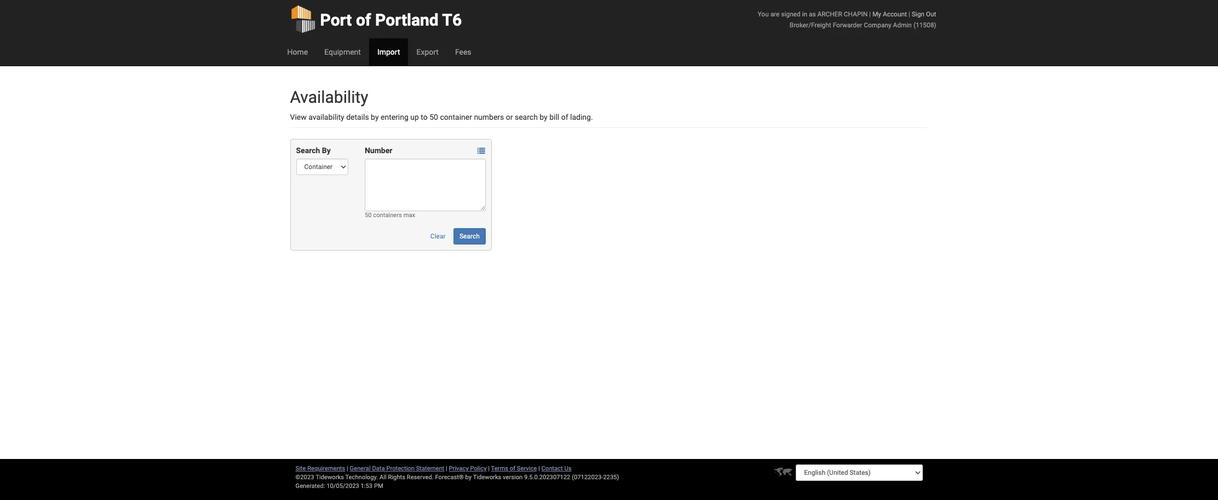 Task type: locate. For each thing, give the bounding box(es) containing it.
data
[[372, 466, 385, 473]]

by right details
[[371, 113, 379, 122]]

policy
[[471, 466, 487, 473]]

0 vertical spatial search
[[296, 146, 320, 155]]

0 horizontal spatial 50
[[365, 212, 372, 219]]

broker/freight
[[790, 21, 832, 29]]

by down privacy policy link
[[466, 475, 472, 482]]

0 vertical spatial 50
[[430, 113, 438, 122]]

0 horizontal spatial search
[[296, 146, 320, 155]]

2 horizontal spatial of
[[562, 113, 569, 122]]

of inside site requirements | general data protection statement | privacy policy | terms of service | contact us ©2023 tideworks technology. all rights reserved. forecast® by tideworks version 9.5.0.202307122 (07122023-2235) generated: 10/05/2023 1:53 pm
[[510, 466, 516, 473]]

1 horizontal spatial by
[[466, 475, 472, 482]]

|
[[870, 10, 871, 18], [909, 10, 911, 18], [347, 466, 348, 473], [446, 466, 448, 473], [488, 466, 490, 473], [539, 466, 540, 473]]

| up 9.5.0.202307122
[[539, 466, 540, 473]]

site requirements link
[[296, 466, 345, 473]]

technology.
[[346, 475, 378, 482]]

containers
[[373, 212, 402, 219]]

search right clear
[[460, 233, 480, 241]]

2 vertical spatial of
[[510, 466, 516, 473]]

0 vertical spatial of
[[356, 10, 371, 30]]

signed
[[782, 10, 801, 18]]

2235)
[[604, 475, 620, 482]]

search left by
[[296, 146, 320, 155]]

1 horizontal spatial search
[[460, 233, 480, 241]]

t6
[[443, 10, 462, 30]]

of right port
[[356, 10, 371, 30]]

to
[[421, 113, 428, 122]]

rights
[[388, 475, 406, 482]]

by
[[371, 113, 379, 122], [540, 113, 548, 122], [466, 475, 472, 482]]

generated:
[[296, 483, 325, 491]]

bill
[[550, 113, 560, 122]]

of
[[356, 10, 371, 30], [562, 113, 569, 122], [510, 466, 516, 473]]

as
[[809, 10, 816, 18]]

archer
[[818, 10, 843, 18]]

search
[[296, 146, 320, 155], [460, 233, 480, 241]]

general
[[350, 466, 371, 473]]

show list image
[[478, 148, 486, 155]]

all
[[380, 475, 387, 482]]

equipment
[[325, 48, 361, 56]]

port of portland t6
[[320, 10, 462, 30]]

us
[[565, 466, 572, 473]]

of right bill
[[562, 113, 569, 122]]

9.5.0.202307122
[[525, 475, 571, 482]]

1 horizontal spatial 50
[[430, 113, 438, 122]]

requirements
[[308, 466, 345, 473]]

account
[[883, 10, 908, 18]]

site
[[296, 466, 306, 473]]

0 horizontal spatial of
[[356, 10, 371, 30]]

search inside button
[[460, 233, 480, 241]]

search for search
[[460, 233, 480, 241]]

50
[[430, 113, 438, 122], [365, 212, 372, 219]]

or
[[506, 113, 513, 122]]

clear button
[[425, 229, 452, 245]]

number
[[365, 146, 393, 155]]

portland
[[375, 10, 439, 30]]

50 right to
[[430, 113, 438, 122]]

fees button
[[447, 38, 480, 66]]

entering
[[381, 113, 409, 122]]

1 horizontal spatial of
[[510, 466, 516, 473]]

my
[[873, 10, 882, 18]]

statement
[[416, 466, 445, 473]]

tideworks
[[473, 475, 502, 482]]

of up 'version'
[[510, 466, 516, 473]]

50 left containers
[[365, 212, 372, 219]]

by left bill
[[540, 113, 548, 122]]

Number text field
[[365, 159, 486, 212]]

max
[[404, 212, 416, 219]]

1 vertical spatial search
[[460, 233, 480, 241]]

1 vertical spatial 50
[[365, 212, 372, 219]]



Task type: describe. For each thing, give the bounding box(es) containing it.
availability
[[309, 113, 345, 122]]

import button
[[369, 38, 409, 66]]

forecast®
[[435, 475, 464, 482]]

you are signed in as archer chapin | my account | sign out broker/freight forwarder company admin (11508)
[[758, 10, 937, 29]]

privacy
[[449, 466, 469, 473]]

0 horizontal spatial by
[[371, 113, 379, 122]]

sign out link
[[912, 10, 937, 18]]

by
[[322, 146, 331, 155]]

equipment button
[[316, 38, 369, 66]]

company
[[865, 21, 892, 29]]

container
[[440, 113, 472, 122]]

details
[[346, 113, 369, 122]]

my account link
[[873, 10, 908, 18]]

are
[[771, 10, 780, 18]]

by inside site requirements | general data protection statement | privacy policy | terms of service | contact us ©2023 tideworks technology. all rights reserved. forecast® by tideworks version 9.5.0.202307122 (07122023-2235) generated: 10/05/2023 1:53 pm
[[466, 475, 472, 482]]

home
[[287, 48, 308, 56]]

forwarder
[[833, 21, 863, 29]]

privacy policy link
[[449, 466, 487, 473]]

| up forecast®
[[446, 466, 448, 473]]

| left my
[[870, 10, 871, 18]]

export button
[[409, 38, 447, 66]]

contact
[[542, 466, 563, 473]]

50 containers max
[[365, 212, 416, 219]]

search by
[[296, 146, 331, 155]]

search
[[515, 113, 538, 122]]

site requirements | general data protection statement | privacy policy | terms of service | contact us ©2023 tideworks technology. all rights reserved. forecast® by tideworks version 9.5.0.202307122 (07122023-2235) generated: 10/05/2023 1:53 pm
[[296, 466, 620, 491]]

in
[[803, 10, 808, 18]]

export
[[417, 48, 439, 56]]

(11508)
[[914, 21, 937, 29]]

view availability details by entering up to 50 container numbers or search by bill of lading.
[[290, 113, 593, 122]]

port of portland t6 link
[[290, 0, 462, 38]]

(07122023-
[[572, 475, 604, 482]]

protection
[[387, 466, 415, 473]]

chapin
[[845, 10, 868, 18]]

1:53
[[361, 483, 373, 491]]

| left general
[[347, 466, 348, 473]]

out
[[927, 10, 937, 18]]

search button
[[454, 229, 486, 245]]

availability
[[290, 88, 369, 107]]

1 vertical spatial of
[[562, 113, 569, 122]]

numbers
[[474, 113, 504, 122]]

sign
[[912, 10, 925, 18]]

terms
[[491, 466, 509, 473]]

2 horizontal spatial by
[[540, 113, 548, 122]]

pm
[[374, 483, 384, 491]]

port
[[320, 10, 352, 30]]

10/05/2023
[[327, 483, 359, 491]]

terms of service link
[[491, 466, 537, 473]]

| up the tideworks
[[488, 466, 490, 473]]

home button
[[279, 38, 316, 66]]

admin
[[894, 21, 913, 29]]

| left sign
[[909, 10, 911, 18]]

version
[[503, 475, 523, 482]]

general data protection statement link
[[350, 466, 445, 473]]

up
[[411, 113, 419, 122]]

view
[[290, 113, 307, 122]]

contact us link
[[542, 466, 572, 473]]

fees
[[455, 48, 472, 56]]

import
[[378, 48, 400, 56]]

clear
[[431, 233, 446, 241]]

reserved.
[[407, 475, 434, 482]]

service
[[517, 466, 537, 473]]

search for search by
[[296, 146, 320, 155]]

you
[[758, 10, 769, 18]]

©2023 tideworks
[[296, 475, 344, 482]]

lading.
[[571, 113, 593, 122]]



Task type: vqa. For each thing, say whether or not it's contained in the screenshot.
"numbers"
yes



